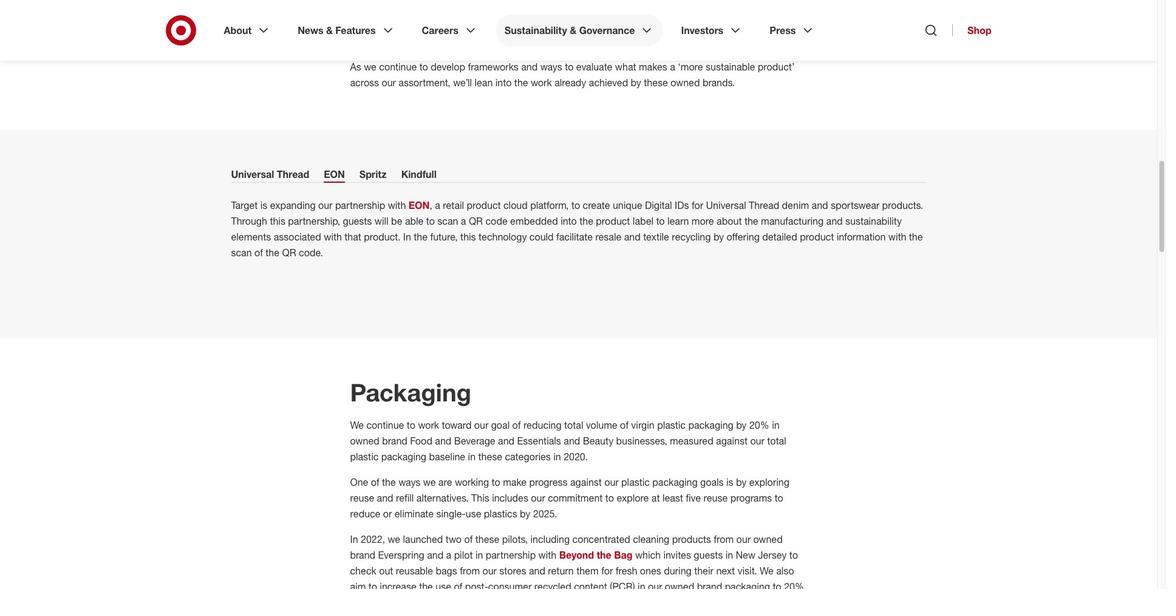 Task type: vqa. For each thing, say whether or not it's contained in the screenshot.
the its
no



Task type: describe. For each thing, give the bounding box(es) containing it.
makes
[[639, 61, 668, 73]]

least
[[663, 492, 684, 504]]

the inside one of the ways we are working to make progress against our plastic packaging goals is by exploring reuse and refill alternatives. this includes our commitment to explore at least five reuse programs to reduce or eliminate single-use plastics by 2025.
[[382, 476, 396, 489]]

& for sustainability
[[570, 24, 577, 36]]

our up "beverage"
[[475, 419, 489, 431]]

work inside the we continue to work toward our goal of reducing total volume of virgin plastic packaging by 20% in owned brand food and beverage and essentials and beauty businesses, measured against our total plastic packaging baseline in these categories in 2020.
[[418, 419, 439, 431]]

to up also
[[790, 549, 799, 562]]

invites
[[664, 549, 692, 562]]

0 horizontal spatial thread
[[277, 168, 309, 180]]

,
[[430, 199, 433, 211]]

0 horizontal spatial plastic
[[350, 451, 379, 463]]

work.
[[555, 7, 578, 19]]

code
[[486, 215, 508, 227]]

continue inside as we continue to develop frameworks and ways to evaluate what makes a 'more sustainable product' across our assortment, we'll lean into the work already achieved by these owned brands.
[[379, 61, 417, 73]]

owned
[[350, 31, 400, 49]]

shop link
[[953, 24, 992, 36]]

of right goal
[[513, 419, 521, 431]]

with up be
[[388, 199, 406, 211]]

assortment,
[[399, 77, 451, 89]]

embedded
[[511, 215, 558, 227]]

beverage
[[454, 435, 496, 447]]

use inside one of the ways we are working to make progress against our plastic packaging goals is by exploring reuse and refill alternatives. this includes our commitment to explore at least five reuse programs to reduce or eliminate single-use plastics by 2025.
[[466, 508, 482, 520]]

for inside , a retail product cloud platform, to create unique digital ids for universal thread denim and sportswear products. through this partnership, guests will be able to scan a qr code embedded into the product label to learn more about the manufacturing and sustainability elements associated with that product. in the future, this technology could facilitate resale and textile recycling by offering detailed product information with the scan of the qr code.
[[692, 199, 704, 211]]

in down "beverage"
[[468, 451, 476, 463]]

in right 20% on the bottom of the page
[[773, 419, 780, 431]]

or
[[383, 508, 392, 520]]

news & features link
[[289, 15, 404, 46]]

our up post-
[[483, 565, 497, 577]]

to left create
[[572, 199, 580, 211]]

against inside the we continue to work toward our goal of reducing total volume of virgin plastic packaging by 20% in owned brand food and beverage and essentials and beauty businesses, measured against our total plastic packaging baseline in these categories in 2020.
[[717, 435, 748, 447]]

in 2022, we launched two of these pilots, including concentrated cleaning products from our owned brand everspring and a pilot in partnership with
[[350, 534, 783, 562]]

return
[[548, 565, 574, 577]]

to left make on the left
[[492, 476, 501, 489]]

bag
[[615, 549, 633, 562]]

bags
[[436, 565, 457, 577]]

as we continue to develop frameworks and ways to evaluate what makes a 'more sustainable product' across our assortment, we'll lean into the work already achieved by these owned brands.
[[350, 61, 795, 89]]

these inside in 2022, we launched two of these pilots, including concentrated cleaning products from our owned brand everspring and a pilot in partnership with
[[476, 534, 500, 546]]

1 vertical spatial total
[[768, 435, 787, 447]]

develop
[[431, 61, 466, 73]]

sustainability
[[846, 215, 902, 227]]

in left the 2020.
[[554, 451, 561, 463]]

we continue to work toward our goal of reducing total volume of virgin plastic packaging by 20% in owned brand food and beverage and essentials and beauty businesses, measured against our total plastic packaging baseline in these categories in 2020.
[[350, 419, 787, 463]]

more
[[692, 215, 714, 227]]

a inside in 2022, we launched two of these pilots, including concentrated cleaning products from our owned brand everspring and a pilot in partnership with
[[446, 549, 452, 562]]

elements
[[231, 231, 271, 243]]

of inside which invites guests in new jersey to check out reusable bags from our stores and return them for fresh ones during their next visit. we also aim to increase the use of post-consumer recycled content (pcr) in our owned brand packaging to 2
[[454, 581, 463, 590]]

evaluate
[[577, 61, 613, 73]]

everspring
[[378, 549, 425, 562]]

stores
[[500, 565, 527, 577]]

to down also
[[773, 581, 782, 590]]

owned brand examples of sustainable choices
[[350, 31, 674, 49]]

launched
[[403, 534, 443, 546]]

recycled
[[535, 581, 572, 590]]

guests inside , a retail product cloud platform, to create unique digital ids for universal thread denim and sportswear products. through this partnership, guests will be able to scan a qr code embedded into the product label to learn more about the manufacturing and sustainability elements associated with that product. in the future, this technology could facilitate resale and textile recycling by offering detailed product information with the scan of the qr code.
[[343, 215, 372, 227]]

and inside one of the ways we are working to make progress against our plastic packaging goals is by exploring reuse and refill alternatives. this includes our commitment to explore at least five reuse programs to reduce or eliminate single-use plastics by 2025.
[[377, 492, 394, 504]]

our down ones
[[648, 581, 663, 590]]

ids
[[675, 199, 689, 211]]

1 horizontal spatial this
[[461, 231, 476, 243]]

unique
[[613, 199, 643, 211]]

into inside , a retail product cloud platform, to create unique digital ids for universal thread denim and sportswear products. through this partnership, guests will be able to scan a qr code embedded into the product label to learn more about the manufacturing and sustainability elements associated with that product. in the future, this technology could facilitate resale and textile recycling by offering detailed product information with the scan of the qr code.
[[561, 215, 577, 227]]

new
[[736, 549, 756, 562]]

food
[[410, 435, 433, 447]]

0 vertical spatial sustainable
[[536, 31, 616, 49]]

and up baseline in the left bottom of the page
[[435, 435, 452, 447]]

tab list containing universal thread
[[231, 168, 927, 183]]

with left that
[[324, 231, 342, 243]]

direct
[[510, 7, 535, 19]]

consumer
[[489, 581, 532, 590]]

2 reuse from the left
[[704, 492, 728, 504]]

sustainable inside as we continue to develop frameworks and ways to evaluate what makes a 'more sustainable product' across our assortment, we'll lean into the work already achieved by these owned brands.
[[706, 61, 756, 73]]

next
[[717, 565, 735, 577]]

and inside which invites guests in new jersey to check out reusable bags from our stores and return them for fresh ones during their next visit. we also aim to increase the use of post-consumer recycled content (pcr) in our owned brand packaging to 2
[[529, 565, 546, 577]]

packaging up measured
[[689, 419, 734, 431]]

to down , on the left of the page
[[426, 215, 435, 227]]

and down the label
[[625, 231, 641, 243]]

the inside as we continue to develop frameworks and ways to evaluate what makes a 'more sustainable product' across our assortment, we'll lean into the work already achieved by these owned brands.
[[515, 77, 528, 89]]

baseline
[[429, 451, 466, 463]]

thread inside , a retail product cloud platform, to create unique digital ids for universal thread denim and sportswear products. through this partnership, guests will be able to scan a qr code embedded into the product label to learn more about the manufacturing and sustainability elements associated with that product. in the future, this technology could facilitate resale and textile recycling by offering detailed product information with the scan of the qr code.
[[749, 199, 780, 211]]

to down digital
[[657, 215, 665, 227]]

will
[[375, 215, 389, 227]]

the down create
[[580, 215, 594, 227]]

in inside in 2022, we launched two of these pilots, including concentrated cleaning products from our owned brand everspring and a pilot in partnership with
[[476, 549, 483, 562]]

about
[[224, 24, 252, 36]]

offering
[[727, 231, 760, 243]]

of left virgin
[[621, 419, 629, 431]]

0 horizontal spatial product
[[467, 199, 501, 211]]

the up offering
[[745, 215, 759, 227]]

a inside as we continue to develop frameworks and ways to evaluate what makes a 'more sustainable product' across our assortment, we'll lean into the work already achieved by these owned brands.
[[670, 61, 676, 73]]

frameworks
[[468, 61, 519, 73]]

& for news
[[326, 24, 333, 36]]

and down sportswear
[[827, 215, 843, 227]]

by inside the we continue to work toward our goal of reducing total volume of virgin plastic packaging by 20% in owned brand food and beverage and essentials and beauty businesses, measured against our total plastic packaging baseline in these categories in 2020.
[[737, 419, 747, 431]]

2022,
[[361, 534, 385, 546]]

work inside as we continue to develop frameworks and ways to evaluate what makes a 'more sustainable product' across our assortment, we'll lean into the work already achieved by these owned brands.
[[531, 77, 552, 89]]

the down concentrated
[[597, 549, 612, 562]]

20%
[[750, 419, 770, 431]]

0 vertical spatial scan
[[438, 215, 458, 227]]

packaging inside one of the ways we are working to make progress against our plastic packaging goals is by exploring reuse and refill alternatives. this includes our commitment to explore at least five reuse programs to reduce or eliminate single-use plastics by 2025.
[[653, 476, 698, 489]]

fresh
[[616, 565, 638, 577]]

policies
[[408, 7, 441, 19]]

spritz link
[[360, 168, 387, 183]]

of inside , a retail product cloud platform, to create unique digital ids for universal thread denim and sportswear products. through this partnership, guests will be able to scan a qr code embedded into the product label to learn more about the manufacturing and sustainability elements associated with that product. in the future, this technology could facilitate resale and textile recycling by offering detailed product information with the scan of the qr code.
[[255, 247, 263, 259]]

about link
[[215, 15, 280, 46]]

by up programs
[[737, 476, 747, 489]]

brand inside which invites guests in new jersey to check out reusable bags from our stores and return them for fresh ones during their next visit. we also aim to increase the use of post-consumer recycled content (pcr) in our owned brand packaging to 2
[[697, 581, 723, 590]]

that
[[345, 231, 362, 243]]

pilots,
[[502, 534, 528, 546]]

plastics
[[484, 508, 518, 520]]

to down exploring
[[775, 492, 784, 504]]

our up 2025.
[[531, 492, 546, 504]]

by inside as we continue to develop frameworks and ways to evaluate what makes a 'more sustainable product' across our assortment, we'll lean into the work already achieved by these owned brands.
[[631, 77, 642, 89]]

alternatives.
[[417, 492, 469, 504]]

the down the able
[[414, 231, 428, 243]]

increase
[[380, 581, 417, 590]]

already
[[555, 77, 587, 89]]

able
[[405, 215, 424, 227]]

for inside which invites guests in new jersey to check out reusable bags from our stores and return them for fresh ones during their next visit. we also aim to increase the use of post-consumer recycled content (pcr) in our owned brand packaging to 2
[[602, 565, 613, 577]]

to up already
[[565, 61, 574, 73]]

to left explore
[[606, 492, 614, 504]]

0 vertical spatial total
[[565, 419, 584, 431]]

with down sustainability
[[889, 231, 907, 243]]

2020.
[[564, 451, 588, 463]]

we'll
[[454, 77, 472, 89]]

beyond
[[560, 549, 594, 562]]

and inside in 2022, we launched two of these pilots, including concentrated cleaning products from our owned brand everspring and a pilot in partnership with
[[427, 549, 444, 562]]

across
[[350, 77, 379, 89]]

facilitate
[[557, 231, 593, 243]]

brand down policies
[[404, 31, 444, 49]]

0 horizontal spatial eon link
[[324, 168, 345, 183]]

toward
[[442, 419, 472, 431]]

brands.
[[703, 77, 735, 89]]

0 vertical spatial partnership
[[335, 199, 385, 211]]

lean
[[475, 77, 493, 89]]

examples
[[448, 31, 514, 49]]

retail
[[443, 199, 464, 211]]

these inside the we continue to work toward our goal of reducing total volume of virgin plastic packaging by 20% in owned brand food and beverage and essentials and beauty businesses, measured against our total plastic packaging baseline in these categories in 2020.
[[479, 451, 503, 463]]

reduce
[[350, 508, 381, 520]]

goals inside one of the ways we are working to make progress against our plastic packaging goals is by exploring reuse and refill alternatives. this includes our commitment to explore at least five reuse programs to reduce or eliminate single-use plastics by 2025.
[[701, 476, 724, 489]]

of down the direct
[[518, 31, 532, 49]]

sustainability & governance
[[505, 24, 635, 36]]

working
[[455, 476, 489, 489]]

reducing
[[524, 419, 562, 431]]

cloud
[[504, 199, 528, 211]]

of inside in 2022, we launched two of these pilots, including concentrated cleaning products from our owned brand everspring and a pilot in partnership with
[[465, 534, 473, 546]]

products
[[673, 534, 712, 546]]

packaging
[[350, 378, 472, 407]]

press link
[[762, 15, 824, 46]]

our inside as we continue to develop frameworks and ways to evaluate what makes a 'more sustainable product' across our assortment, we'll lean into the work already achieved by these owned brands.
[[382, 77, 396, 89]]

help
[[489, 7, 508, 19]]

beyond the bag link
[[560, 549, 633, 562]]

target is expanding our partnership with eon
[[231, 199, 430, 211]]

owned inside in 2022, we launched two of these pilots, including concentrated cleaning products from our owned brand everspring and a pilot in partnership with
[[754, 534, 783, 546]]

our up "partnership,"
[[318, 199, 333, 211]]

as
[[350, 61, 362, 73]]

and down goal
[[498, 435, 515, 447]]

in down ones
[[638, 581, 646, 590]]

press
[[770, 24, 796, 36]]

and up the 2020.
[[564, 435, 581, 447]]

about
[[717, 215, 742, 227]]

one
[[350, 476, 369, 489]]

packaging down food
[[382, 451, 427, 463]]

and up careers
[[444, 7, 460, 19]]



Task type: locate. For each thing, give the bounding box(es) containing it.
0 vertical spatial thread
[[277, 168, 309, 180]]

0 horizontal spatial ways
[[399, 476, 421, 489]]

0 vertical spatial we
[[364, 61, 377, 73]]

partnership up will
[[335, 199, 385, 211]]

& down work.
[[570, 24, 577, 36]]

1 horizontal spatial total
[[768, 435, 787, 447]]

0 horizontal spatial work
[[418, 419, 439, 431]]

0 horizontal spatial this
[[270, 215, 286, 227]]

qr down associated
[[282, 247, 296, 259]]

we up one
[[350, 419, 364, 431]]

1 horizontal spatial for
[[692, 199, 704, 211]]

1 horizontal spatial product
[[596, 215, 630, 227]]

eon link up the able
[[409, 199, 430, 211]]

1 vertical spatial in
[[350, 534, 358, 546]]

(pcr)
[[610, 581, 635, 590]]

use inside which invites guests in new jersey to check out reusable bags from our stores and return them for fresh ones during their next visit. we also aim to increase the use of post-consumer recycled content (pcr) in our owned brand packaging to 2
[[436, 581, 452, 590]]

detailed
[[763, 231, 798, 243]]

essentials
[[517, 435, 561, 447]]

1 horizontal spatial reuse
[[704, 492, 728, 504]]

universal up the target
[[231, 168, 274, 180]]

1 horizontal spatial eon link
[[409, 199, 430, 211]]

against
[[717, 435, 748, 447], [571, 476, 602, 489]]

reuse right five
[[704, 492, 728, 504]]

plastic up one
[[350, 451, 379, 463]]

with inside in 2022, we launched two of these pilots, including concentrated cleaning products from our owned brand everspring and a pilot in partnership with
[[539, 549, 557, 562]]

we up everspring
[[388, 534, 401, 546]]

in inside in 2022, we launched two of these pilots, including concentrated cleaning products from our owned brand everspring and a pilot in partnership with
[[350, 534, 358, 546]]

to up assortment,
[[420, 61, 428, 73]]

we left are
[[423, 476, 436, 489]]

post-
[[465, 581, 489, 590]]

use down bags
[[436, 581, 452, 590]]

owned down during
[[665, 581, 695, 590]]

with down including at the left
[[539, 549, 557, 562]]

choices
[[620, 31, 674, 49]]

from up next
[[714, 534, 734, 546]]

1 vertical spatial we
[[423, 476, 436, 489]]

sustainable up brands.
[[706, 61, 756, 73]]

0 horizontal spatial into
[[496, 77, 512, 89]]

0 horizontal spatial guests
[[343, 215, 372, 227]]

0 horizontal spatial reuse
[[350, 492, 374, 504]]

into down frameworks
[[496, 77, 512, 89]]

1 vertical spatial from
[[460, 565, 480, 577]]

goals up five
[[701, 476, 724, 489]]

0 horizontal spatial for
[[602, 565, 613, 577]]

1 horizontal spatial is
[[727, 476, 734, 489]]

by left 20% on the bottom of the page
[[737, 419, 747, 431]]

a left 'more
[[670, 61, 676, 73]]

1 horizontal spatial we
[[760, 565, 774, 577]]

1 horizontal spatial sustainable
[[706, 61, 756, 73]]

1 horizontal spatial against
[[717, 435, 748, 447]]

0 vertical spatial we
[[350, 419, 364, 431]]

product up 'code'
[[467, 199, 501, 211]]

reusable
[[396, 565, 433, 577]]

and right denim
[[812, 199, 829, 211]]

of inside one of the ways we are working to make progress against our plastic packaging goals is by exploring reuse and refill alternatives. this includes our commitment to explore at least five reuse programs to reduce or eliminate single-use plastics by 2025.
[[371, 476, 380, 489]]

and inside as we continue to develop frameworks and ways to evaluate what makes a 'more sustainable product' across our assortment, we'll lean into the work already achieved by these owned brands.
[[522, 61, 538, 73]]

single-
[[437, 508, 466, 520]]

content
[[574, 581, 608, 590]]

concentrated
[[573, 534, 631, 546]]

1 vertical spatial guests
[[694, 549, 723, 562]]

sustainable
[[536, 31, 616, 49], [706, 61, 756, 73]]

and up bags
[[427, 549, 444, 562]]

0 vertical spatial goals
[[463, 7, 486, 19]]

in up next
[[726, 549, 734, 562]]

1 vertical spatial into
[[561, 215, 577, 227]]

0 vertical spatial guests
[[343, 215, 372, 227]]

tab list
[[231, 168, 927, 183]]

1 vertical spatial scan
[[231, 247, 252, 259]]

in inside , a retail product cloud platform, to create unique digital ids for universal thread denim and sportswear products. through this partnership, guests will be able to scan a qr code embedded into the product label to learn more about the manufacturing and sustainability elements associated with that product. in the future, this technology could facilitate resale and textile recycling by offering detailed product information with the scan of the qr code.
[[403, 231, 411, 243]]

also
[[777, 565, 795, 577]]

associated
[[274, 231, 321, 243]]

against inside one of the ways we are working to make progress against our plastic packaging goals is by exploring reuse and refill alternatives. this includes our commitment to explore at least five reuse programs to reduce or eliminate single-use plastics by 2025.
[[571, 476, 602, 489]]

0 horizontal spatial sustainable
[[536, 31, 616, 49]]

0 horizontal spatial in
[[350, 534, 358, 546]]

platform,
[[531, 199, 569, 211]]

plastic up measured
[[658, 419, 686, 431]]

1 horizontal spatial into
[[561, 215, 577, 227]]

0 horizontal spatial partnership
[[335, 199, 385, 211]]

to inside the we continue to work toward our goal of reducing total volume of virgin plastic packaging by 20% in owned brand food and beverage and essentials and beauty businesses, measured against our total plastic packaging baseline in these categories in 2020.
[[407, 419, 416, 431]]

1 vertical spatial use
[[436, 581, 452, 590]]

achieved
[[589, 77, 629, 89]]

of
[[518, 31, 532, 49], [255, 247, 263, 259], [513, 419, 521, 431], [621, 419, 629, 431], [371, 476, 380, 489], [465, 534, 473, 546], [454, 581, 463, 590]]

our right across
[[382, 77, 396, 89]]

is up programs
[[727, 476, 734, 489]]

kindfull link
[[401, 168, 437, 183]]

continue down packaging
[[367, 419, 404, 431]]

ways inside one of the ways we are working to make progress against our plastic packaging goals is by exploring reuse and refill alternatives. this includes our commitment to explore at least five reuse programs to reduce or eliminate single-use plastics by 2025.
[[399, 476, 421, 489]]

ways
[[541, 61, 563, 73], [399, 476, 421, 489]]

0 horizontal spatial against
[[571, 476, 602, 489]]

of right two
[[465, 534, 473, 546]]

2 horizontal spatial product
[[800, 231, 835, 243]]

0 horizontal spatial universal
[[231, 168, 274, 180]]

this right future,
[[461, 231, 476, 243]]

we right as
[[364, 61, 377, 73]]

which
[[636, 549, 661, 562]]

progress
[[530, 476, 568, 489]]

the
[[515, 77, 528, 89], [580, 215, 594, 227], [745, 215, 759, 227], [414, 231, 428, 243], [910, 231, 924, 243], [266, 247, 280, 259], [382, 476, 396, 489], [597, 549, 612, 562], [419, 581, 433, 590]]

1 vertical spatial continue
[[367, 419, 404, 431]]

owned up "jersey"
[[754, 534, 783, 546]]

in left 2022,
[[350, 534, 358, 546]]

and up or
[[377, 492, 394, 504]]

0 vertical spatial against
[[717, 435, 748, 447]]

0 horizontal spatial we
[[364, 61, 377, 73]]

sportswear
[[831, 199, 880, 211]]

0 vertical spatial in
[[403, 231, 411, 243]]

expanding
[[270, 199, 316, 211]]

use down 'this'
[[466, 508, 482, 520]]

thread left denim
[[749, 199, 780, 211]]

the down products.
[[910, 231, 924, 243]]

&
[[326, 24, 333, 36], [570, 24, 577, 36]]

1 vertical spatial we
[[760, 565, 774, 577]]

product'
[[758, 61, 795, 73]]

1 vertical spatial universal
[[706, 199, 747, 211]]

of down elements
[[255, 247, 263, 259]]

ways inside as we continue to develop frameworks and ways to evaluate what makes a 'more sustainable product' across our assortment, we'll lean into the work already achieved by these owned brands.
[[541, 61, 563, 73]]

brand inside the we continue to work toward our goal of reducing total volume of virgin plastic packaging by 20% in owned brand food and beverage and essentials and beauty businesses, measured against our total plastic packaging baseline in these categories in 2020.
[[382, 435, 408, 447]]

total
[[565, 419, 584, 431], [768, 435, 787, 447]]

by down about
[[714, 231, 724, 243]]

thread
[[277, 168, 309, 180], [749, 199, 780, 211]]

2 horizontal spatial we
[[423, 476, 436, 489]]

0 vertical spatial product
[[467, 199, 501, 211]]

owned inside as we continue to develop frameworks and ways to evaluate what makes a 'more sustainable product' across our assortment, we'll lean into the work already achieved by these owned brands.
[[671, 77, 700, 89]]

product down manufacturing
[[800, 231, 835, 243]]

work left already
[[531, 77, 552, 89]]

1 vertical spatial sustainable
[[706, 61, 756, 73]]

our up explore
[[605, 476, 619, 489]]

make
[[503, 476, 527, 489]]

1 horizontal spatial scan
[[438, 215, 458, 227]]

the down frameworks
[[515, 77, 528, 89]]

technology
[[479, 231, 527, 243]]

eon up the target is expanding our partnership with eon
[[324, 168, 345, 180]]

1 horizontal spatial use
[[466, 508, 482, 520]]

reuse
[[350, 492, 374, 504], [704, 492, 728, 504]]

cleaning
[[633, 534, 670, 546]]

packaging inside which invites guests in new jersey to check out reusable bags from our stores and return them for fresh ones during their next visit. we also aim to increase the use of post-consumer recycled content (pcr) in our owned brand packaging to 2
[[725, 581, 771, 590]]

0 horizontal spatial is
[[261, 199, 268, 211]]

1 vertical spatial against
[[571, 476, 602, 489]]

1 vertical spatial work
[[418, 419, 439, 431]]

0 vertical spatial qr
[[469, 215, 483, 227]]

1 vertical spatial eon link
[[409, 199, 430, 211]]

1 vertical spatial goals
[[701, 476, 724, 489]]

guests up their
[[694, 549, 723, 562]]

0 vertical spatial is
[[261, 199, 268, 211]]

against up commitment
[[571, 476, 602, 489]]

1 horizontal spatial plastic
[[622, 476, 650, 489]]

0 vertical spatial work
[[531, 77, 552, 89]]

investors link
[[673, 15, 752, 46]]

a
[[670, 61, 676, 73], [435, 199, 441, 211], [461, 215, 466, 227], [446, 549, 452, 562]]

0 vertical spatial eon
[[324, 168, 345, 180]]

we inside one of the ways we are working to make progress against our plastic packaging goals is by exploring reuse and refill alternatives. this includes our commitment to explore at least five reuse programs to reduce or eliminate single-use plastics by 2025.
[[423, 476, 436, 489]]

'more
[[678, 61, 704, 73]]

1 vertical spatial for
[[602, 565, 613, 577]]

target
[[231, 199, 258, 211]]

0 horizontal spatial &
[[326, 24, 333, 36]]

is right the target
[[261, 199, 268, 211]]

0 vertical spatial continue
[[379, 61, 417, 73]]

eon link up the target is expanding our partnership with eon
[[324, 168, 345, 183]]

these down makes
[[644, 77, 668, 89]]

partnership up stores
[[486, 549, 536, 562]]

work
[[531, 77, 552, 89], [418, 419, 439, 431]]

1 horizontal spatial goals
[[701, 476, 724, 489]]

0 vertical spatial into
[[496, 77, 512, 89]]

in down the able
[[403, 231, 411, 243]]

0 horizontal spatial scan
[[231, 247, 252, 259]]

guests
[[343, 215, 372, 227], [694, 549, 723, 562]]

by inside , a retail product cloud platform, to create unique digital ids for universal thread denim and sportswear products. through this partnership, guests will be able to scan a qr code embedded into the product label to learn more about the manufacturing and sustainability elements associated with that product. in the future, this technology could facilitate resale and textile recycling by offering detailed product information with the scan of the qr code.
[[714, 231, 724, 243]]

we down "jersey"
[[760, 565, 774, 577]]

owned up one
[[350, 435, 380, 447]]

1 vertical spatial product
[[596, 215, 630, 227]]

plastic
[[658, 419, 686, 431], [350, 451, 379, 463], [622, 476, 650, 489]]

1 horizontal spatial from
[[714, 534, 734, 546]]

the inside which invites guests in new jersey to check out reusable bags from our stores and return them for fresh ones during their next visit. we also aim to increase the use of post-consumer recycled content (pcr) in our owned brand packaging to 2
[[419, 581, 433, 590]]

brand up check
[[350, 549, 376, 562]]

this
[[270, 215, 286, 227], [461, 231, 476, 243]]

0 horizontal spatial we
[[350, 419, 364, 431]]

and
[[444, 7, 460, 19], [522, 61, 538, 73], [812, 199, 829, 211], [827, 215, 843, 227], [625, 231, 641, 243], [435, 435, 452, 447], [498, 435, 515, 447], [564, 435, 581, 447], [377, 492, 394, 504], [427, 549, 444, 562], [529, 565, 546, 577]]

1 horizontal spatial &
[[570, 24, 577, 36]]

from inside in 2022, we launched two of these pilots, including concentrated cleaning products from our owned brand everspring and a pilot in partnership with
[[714, 534, 734, 546]]

a right , on the left of the page
[[435, 199, 441, 211]]

beyond the bag
[[560, 549, 633, 562]]

0 vertical spatial these
[[644, 77, 668, 89]]

at
[[652, 492, 660, 504]]

0 vertical spatial eon link
[[324, 168, 345, 183]]

could
[[530, 231, 554, 243]]

we inside the we continue to work toward our goal of reducing total volume of virgin plastic packaging by 20% in owned brand food and beverage and essentials and beauty businesses, measured against our total plastic packaging baseline in these categories in 2020.
[[350, 419, 364, 431]]

total left volume
[[565, 419, 584, 431]]

brand down their
[[697, 581, 723, 590]]

this
[[472, 492, 490, 504]]

guests inside which invites guests in new jersey to check out reusable bags from our stores and return them for fresh ones during their next visit. we also aim to increase the use of post-consumer recycled content (pcr) in our owned brand packaging to 2
[[694, 549, 723, 562]]

from inside which invites guests in new jersey to check out reusable bags from our stores and return them for fresh ones during their next visit. we also aim to increase the use of post-consumer recycled content (pcr) in our owned brand packaging to 2
[[460, 565, 480, 577]]

for right ids
[[692, 199, 704, 211]]

2 & from the left
[[570, 24, 577, 36]]

we inside in 2022, we launched two of these pilots, including concentrated cleaning products from our owned brand everspring and a pilot in partnership with
[[388, 534, 401, 546]]

0 horizontal spatial from
[[460, 565, 480, 577]]

be
[[391, 215, 403, 227]]

2 vertical spatial these
[[476, 534, 500, 546]]

features
[[336, 24, 376, 36]]

textile
[[644, 231, 670, 243]]

plastic inside one of the ways we are working to make progress against our plastic packaging goals is by exploring reuse and refill alternatives. this includes our commitment to explore at least five reuse programs to reduce or eliminate single-use plastics by 2025.
[[622, 476, 650, 489]]

2 vertical spatial product
[[800, 231, 835, 243]]

sustainable down work.
[[536, 31, 616, 49]]

in right pilot
[[476, 549, 483, 562]]

these left 'pilots,'
[[476, 534, 500, 546]]

our down 20% on the bottom of the page
[[751, 435, 765, 447]]

1 & from the left
[[326, 24, 333, 36]]

we inside which invites guests in new jersey to check out reusable bags from our stores and return them for fresh ones during their next visit. we also aim to increase the use of post-consumer recycled content (pcr) in our owned brand packaging to 2
[[760, 565, 774, 577]]

goals
[[463, 7, 486, 19], [701, 476, 724, 489]]

in
[[773, 419, 780, 431], [468, 451, 476, 463], [554, 451, 561, 463], [476, 549, 483, 562], [726, 549, 734, 562], [638, 581, 646, 590]]

the down elements
[[266, 247, 280, 259]]

continue inside the we continue to work toward our goal of reducing total volume of virgin plastic packaging by 20% in owned brand food and beverage and essentials and beauty businesses, measured against our total plastic packaging baseline in these categories in 2020.
[[367, 419, 404, 431]]

manufacturing
[[762, 215, 824, 227]]

universal up about
[[706, 199, 747, 211]]

during
[[664, 565, 692, 577]]

visit.
[[738, 565, 758, 577]]

brand inside in 2022, we launched two of these pilots, including concentrated cleaning products from our owned brand everspring and a pilot in partnership with
[[350, 549, 376, 562]]

brand left food
[[382, 435, 408, 447]]

1 horizontal spatial universal
[[706, 199, 747, 211]]

1 vertical spatial thread
[[749, 199, 780, 211]]

0 vertical spatial universal
[[231, 168, 274, 180]]

these inside as we continue to develop frameworks and ways to evaluate what makes a 'more sustainable product' across our assortment, we'll lean into the work already achieved by these owned brands.
[[644, 77, 668, 89]]

1 horizontal spatial work
[[531, 77, 552, 89]]

we inside as we continue to develop frameworks and ways to evaluate what makes a 'more sustainable product' across our assortment, we'll lean into the work already achieved by these owned brands.
[[364, 61, 377, 73]]

eliminate
[[395, 508, 434, 520]]

sustainability & governance link
[[496, 15, 663, 46]]

partnership inside in 2022, we launched two of these pilots, including concentrated cleaning products from our owned brand everspring and a pilot in partnership with
[[486, 549, 536, 562]]

our inside in 2022, we launched two of these pilots, including concentrated cleaning products from our owned brand everspring and a pilot in partnership with
[[737, 534, 751, 546]]

1 horizontal spatial we
[[388, 534, 401, 546]]

spritz
[[360, 168, 387, 180]]

scan up future,
[[438, 215, 458, 227]]

0 vertical spatial for
[[692, 199, 704, 211]]

against right measured
[[717, 435, 748, 447]]

1 horizontal spatial eon
[[409, 199, 430, 211]]

0 vertical spatial ways
[[541, 61, 563, 73]]

1 vertical spatial partnership
[[486, 549, 536, 562]]

owned inside the we continue to work toward our goal of reducing total volume of virgin plastic packaging by 20% in owned brand food and beverage and essentials and beauty businesses, measured against our total plastic packaging baseline in these categories in 2020.
[[350, 435, 380, 447]]

owned inside which invites guests in new jersey to check out reusable bags from our stores and return them for fresh ones during their next visit. we also aim to increase the use of post-consumer recycled content (pcr) in our owned brand packaging to 2
[[665, 581, 695, 590]]

ways up already
[[541, 61, 563, 73]]

one of the ways we are working to make progress against our plastic packaging goals is by exploring reuse and refill alternatives. this includes our commitment to explore at least five reuse programs to reduce or eliminate single-use plastics by 2025.
[[350, 476, 790, 520]]

packaging
[[689, 419, 734, 431], [382, 451, 427, 463], [653, 476, 698, 489], [725, 581, 771, 590]]

five
[[686, 492, 701, 504]]

a down retail at left
[[461, 215, 466, 227]]

categories
[[505, 451, 551, 463]]

0 vertical spatial plastic
[[658, 419, 686, 431]]

1 horizontal spatial partnership
[[486, 549, 536, 562]]

eon link
[[324, 168, 345, 183], [409, 199, 430, 211]]

to right aim
[[369, 581, 377, 590]]

policies and goals help direct our work.
[[405, 7, 581, 19]]

1 horizontal spatial ways
[[541, 61, 563, 73]]

partnership
[[335, 199, 385, 211], [486, 549, 536, 562]]

scan
[[438, 215, 458, 227], [231, 247, 252, 259]]

2 vertical spatial we
[[388, 534, 401, 546]]

volume
[[586, 419, 618, 431]]

and down the 'owned brand examples of sustainable choices'
[[522, 61, 538, 73]]

0 vertical spatial this
[[270, 215, 286, 227]]

are
[[439, 476, 452, 489]]

product
[[467, 199, 501, 211], [596, 215, 630, 227], [800, 231, 835, 243]]

universal inside , a retail product cloud platform, to create unique digital ids for universal thread denim and sportswear products. through this partnership, guests will be able to scan a qr code embedded into the product label to learn more about the manufacturing and sustainability elements associated with that product. in the future, this technology could facilitate resale and textile recycling by offering detailed product information with the scan of the qr code.
[[706, 199, 747, 211]]

1 reuse from the left
[[350, 492, 374, 504]]

commitment
[[548, 492, 603, 504]]

information
[[837, 231, 886, 243]]

them
[[577, 565, 599, 577]]

0 horizontal spatial qr
[[282, 247, 296, 259]]

qr left 'code'
[[469, 215, 483, 227]]

1 horizontal spatial qr
[[469, 215, 483, 227]]

from up post-
[[460, 565, 480, 577]]

digital
[[645, 199, 673, 211]]

continue up assortment,
[[379, 61, 417, 73]]

is inside one of the ways we are working to make progress against our plastic packaging goals is by exploring reuse and refill alternatives. this includes our commitment to explore at least five reuse programs to reduce or eliminate single-use plastics by 2025.
[[727, 476, 734, 489]]

into inside as we continue to develop frameworks and ways to evaluate what makes a 'more sustainable product' across our assortment, we'll lean into the work already achieved by these owned brands.
[[496, 77, 512, 89]]

guests up that
[[343, 215, 372, 227]]

1 horizontal spatial in
[[403, 231, 411, 243]]

by left 2025.
[[520, 508, 531, 520]]

1 horizontal spatial thread
[[749, 199, 780, 211]]

1 vertical spatial plastic
[[350, 451, 379, 463]]

reuse down one
[[350, 492, 374, 504]]

a left pilot
[[446, 549, 452, 562]]

from
[[714, 534, 734, 546], [460, 565, 480, 577]]

careers link
[[414, 15, 487, 46]]

code.
[[299, 247, 323, 259]]

thread up expanding
[[277, 168, 309, 180]]

our up the sustainability
[[538, 7, 552, 19]]

1 horizontal spatial guests
[[694, 549, 723, 562]]

0 horizontal spatial goals
[[463, 7, 486, 19]]

by down what
[[631, 77, 642, 89]]

2 vertical spatial plastic
[[622, 476, 650, 489]]

businesses,
[[617, 435, 668, 447]]



